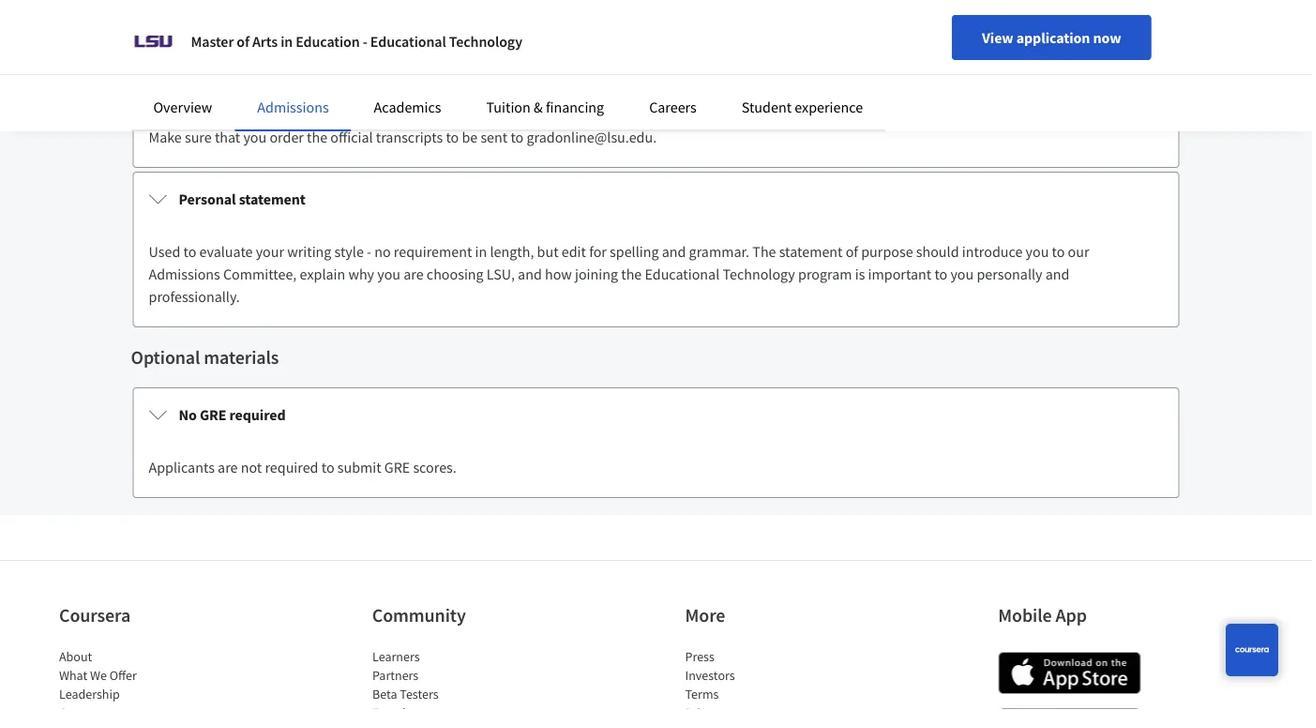 Task type: vqa. For each thing, say whether or not it's contained in the screenshot.


Task type: describe. For each thing, give the bounding box(es) containing it.
technology inside the "used to evaluate your writing style - no requirement in length, but edit for spelling and grammar. the statement of purpose should introduce you to our admissions committee, explain why you are choosing lsu, and how joining the educational technology program is important to you personally and professionally."
[[723, 265, 795, 283]]

no
[[374, 242, 391, 261]]

our
[[1068, 242, 1090, 261]]

evaluate
[[199, 242, 253, 261]]

not
[[241, 458, 262, 477]]

educational inside the "used to evaluate your writing style - no requirement in length, but edit for spelling and grammar. the statement of purpose should introduce you to our admissions committee, explain why you are choosing lsu, and how joining the educational technology program is important to you personally and professionally."
[[645, 265, 720, 283]]

academics
[[374, 98, 441, 116]]

in inside upload unofficial transcripts of all undergraduate, graduate, or post baccalaureate course work in the application if available (can review on unofficial transcripts). make sure that you order the official transcripts to be sent to gradonline@lsu.edu.
[[747, 105, 758, 124]]

the
[[753, 242, 776, 261]]

careers link
[[649, 98, 697, 116]]

how
[[545, 265, 572, 283]]

arts
[[252, 32, 278, 51]]

graduate,
[[464, 105, 526, 124]]

to left our
[[1052, 242, 1065, 261]]

1 horizontal spatial and
[[662, 242, 686, 261]]

choosing
[[427, 265, 484, 283]]

coursera
[[59, 604, 131, 627]]

terms
[[685, 686, 719, 703]]

master
[[191, 32, 234, 51]]

but
[[537, 242, 559, 261]]

the inside the "used to evaluate your writing style - no requirement in length, but edit for spelling and grammar. the statement of purpose should introduce you to our admissions committee, explain why you are choosing lsu, and how joining the educational technology program is important to you personally and professionally."
[[621, 265, 642, 283]]

sure
[[185, 128, 212, 146]]

edit
[[562, 242, 586, 261]]

used
[[149, 242, 180, 261]]

0 vertical spatial educational
[[370, 32, 446, 51]]

community
[[372, 604, 466, 627]]

review
[[962, 105, 1003, 124]]

press investors terms
[[685, 648, 735, 703]]

grammar.
[[689, 242, 750, 261]]

2 vertical spatial transcripts
[[376, 128, 443, 146]]

no gre required button
[[134, 388, 1179, 441]]

1 vertical spatial the
[[307, 128, 327, 146]]

0 horizontal spatial and
[[518, 265, 542, 283]]

to right used
[[183, 242, 196, 261]]

available
[[870, 105, 927, 124]]

applicants
[[149, 458, 215, 477]]

you up the personally
[[1026, 242, 1049, 261]]

offer
[[110, 667, 137, 684]]

program
[[798, 265, 852, 283]]

should
[[916, 242, 959, 261]]

learners
[[372, 648, 420, 665]]

application inside 'view application now' button
[[1017, 28, 1090, 47]]

about link
[[59, 648, 92, 665]]

you down no
[[377, 265, 401, 283]]

optional
[[131, 346, 200, 369]]

for
[[589, 242, 607, 261]]

in inside the "used to evaluate your writing style - no requirement in length, but edit for spelling and grammar. the statement of purpose should introduce you to our admissions committee, explain why you are choosing lsu, and how joining the educational technology program is important to you personally and professionally."
[[475, 242, 487, 261]]

transcripts).
[[1087, 105, 1163, 124]]

of inside upload unofficial transcripts of all undergraduate, graduate, or post baccalaureate course work in the application if available (can review on unofficial transcripts). make sure that you order the official transcripts to be sent to gradonline@lsu.edu.
[[329, 105, 342, 124]]

0 vertical spatial -
[[363, 32, 367, 51]]

what we offer link
[[59, 667, 137, 684]]

about what we offer leadership
[[59, 648, 137, 703]]

no
[[179, 405, 197, 424]]

submit
[[337, 458, 381, 477]]

view application now
[[982, 28, 1121, 47]]

0 horizontal spatial technology
[[449, 32, 523, 51]]

official transcripts button
[[134, 36, 1179, 88]]

requirement
[[394, 242, 472, 261]]

- inside the "used to evaluate your writing style - no requirement in length, but edit for spelling and grammar. the statement of purpose should introduce you to our admissions committee, explain why you are choosing lsu, and how joining the educational technology program is important to you personally and professionally."
[[367, 242, 371, 261]]

official
[[179, 53, 226, 71]]

introduce
[[962, 242, 1023, 261]]

student
[[742, 98, 792, 116]]

applicants are not required to submit gre scores.
[[149, 458, 457, 477]]

gradonline@lsu.edu.
[[527, 128, 657, 146]]

financing
[[546, 98, 604, 116]]

to down the should
[[935, 265, 948, 283]]

0 vertical spatial the
[[761, 105, 782, 124]]

to left be
[[446, 128, 459, 146]]

are inside the "used to evaluate your writing style - no requirement in length, but edit for spelling and grammar. the statement of purpose should introduce you to our admissions committee, explain why you are choosing lsu, and how joining the educational technology program is important to you personally and professionally."
[[404, 265, 424, 283]]

you down the should
[[951, 265, 974, 283]]

academics link
[[374, 98, 441, 116]]

personally
[[977, 265, 1043, 283]]

admissions inside the "used to evaluate your writing style - no requirement in length, but edit for spelling and grammar. the statement of purpose should introduce you to our admissions committee, explain why you are choosing lsu, and how joining the educational technology program is important to you personally and professionally."
[[149, 265, 220, 283]]

overview link
[[153, 98, 212, 116]]

1 vertical spatial gre
[[384, 458, 410, 477]]

beta testers link
[[372, 686, 438, 703]]

1 unofficial from the left
[[197, 105, 256, 124]]

education
[[296, 32, 360, 51]]

is
[[855, 265, 865, 283]]

personal statement
[[179, 189, 306, 208]]

used to evaluate your writing style - no requirement in length, but edit for spelling and grammar. the statement of purpose should introduce you to our admissions committee, explain why you are choosing lsu, and how joining the educational technology program is important to you personally and professionally.
[[149, 242, 1090, 306]]

application inside upload unofficial transcripts of all undergraduate, graduate, or post baccalaureate course work in the application if available (can review on unofficial transcripts). make sure that you order the official transcripts to be sent to gradonline@lsu.edu.
[[785, 105, 856, 124]]

more
[[685, 604, 725, 627]]

optional materials
[[131, 346, 279, 369]]

list item for coursera
[[59, 704, 219, 710]]

of inside the "used to evaluate your writing style - no requirement in length, but edit for spelling and grammar. the statement of purpose should introduce you to our admissions committee, explain why you are choosing lsu, and how joining the educational technology program is important to you personally and professionally."
[[846, 242, 858, 261]]

leadership
[[59, 686, 120, 703]]

1 vertical spatial required
[[265, 458, 318, 477]]

leadership link
[[59, 686, 120, 703]]

transcripts inside dropdown button
[[229, 53, 300, 71]]

2 unofficial from the left
[[1025, 105, 1084, 124]]

sent
[[481, 128, 508, 146]]

required inside dropdown button
[[229, 405, 286, 424]]

what
[[59, 667, 87, 684]]



Task type: locate. For each thing, give the bounding box(es) containing it.
transcripts
[[229, 53, 300, 71], [259, 105, 326, 124], [376, 128, 443, 146]]

writing
[[287, 242, 331, 261]]

louisiana state university logo image
[[131, 19, 176, 64]]

the
[[761, 105, 782, 124], [307, 128, 327, 146], [621, 265, 642, 283]]

transcripts down the undergraduate,
[[376, 128, 443, 146]]

0 horizontal spatial unofficial
[[197, 105, 256, 124]]

2 vertical spatial the
[[621, 265, 642, 283]]

purpose
[[861, 242, 913, 261]]

2 vertical spatial of
[[846, 242, 858, 261]]

0 horizontal spatial list
[[59, 647, 219, 710]]

and left how
[[518, 265, 542, 283]]

0 horizontal spatial statement
[[239, 189, 306, 208]]

admissions up order
[[257, 98, 329, 116]]

0 vertical spatial transcripts
[[229, 53, 300, 71]]

the right work at the top right
[[761, 105, 782, 124]]

statement inside the "used to evaluate your writing style - no requirement in length, but edit for spelling and grammar. the statement of purpose should introduce you to our admissions committee, explain why you are choosing lsu, and how joining the educational technology program is important to you personally and professionally."
[[779, 242, 843, 261]]

press link
[[685, 648, 715, 665]]

tuition
[[486, 98, 531, 116]]

0 vertical spatial in
[[281, 32, 293, 51]]

in right work at the top right
[[747, 105, 758, 124]]

professionally.
[[149, 287, 240, 306]]

2 list from the left
[[372, 647, 532, 710]]

and right spelling
[[662, 242, 686, 261]]

educational up academics "link"
[[370, 32, 446, 51]]

(can
[[930, 105, 959, 124]]

style
[[334, 242, 364, 261]]

2 horizontal spatial of
[[846, 242, 858, 261]]

unofficial up that
[[197, 105, 256, 124]]

investors link
[[685, 667, 735, 684]]

1 vertical spatial of
[[329, 105, 342, 124]]

lsu,
[[487, 265, 515, 283]]

list
[[59, 647, 219, 710], [372, 647, 532, 710], [685, 647, 845, 710]]

make
[[149, 128, 182, 146]]

list for more
[[685, 647, 845, 710]]

technology up tuition
[[449, 32, 523, 51]]

no gre required
[[179, 405, 286, 424]]

post
[[545, 105, 573, 124]]

about
[[59, 648, 92, 665]]

list containing press
[[685, 647, 845, 710]]

tuition & financing
[[486, 98, 604, 116]]

statement inside dropdown button
[[239, 189, 306, 208]]

view application now button
[[952, 15, 1151, 60]]

0 horizontal spatial admissions
[[149, 265, 220, 283]]

1 horizontal spatial application
[[1017, 28, 1090, 47]]

to left submit
[[321, 458, 334, 477]]

upload unofficial transcripts of all undergraduate, graduate, or post baccalaureate course work in the application if available (can review on unofficial transcripts). make sure that you order the official transcripts to be sent to gradonline@lsu.edu.
[[149, 105, 1163, 146]]

0 vertical spatial statement
[[239, 189, 306, 208]]

0 horizontal spatial list item
[[59, 704, 219, 710]]

2 horizontal spatial the
[[761, 105, 782, 124]]

list containing about
[[59, 647, 219, 710]]

list item down testers
[[372, 704, 532, 710]]

0 vertical spatial of
[[237, 32, 249, 51]]

statement up program
[[779, 242, 843, 261]]

1 horizontal spatial technology
[[723, 265, 795, 283]]

list for coursera
[[59, 647, 219, 710]]

2 horizontal spatial and
[[1046, 265, 1070, 283]]

0 vertical spatial are
[[404, 265, 424, 283]]

list containing learners
[[372, 647, 532, 710]]

and down our
[[1046, 265, 1070, 283]]

testers
[[400, 686, 438, 703]]

or
[[529, 105, 542, 124]]

length,
[[490, 242, 534, 261]]

and
[[662, 242, 686, 261], [518, 265, 542, 283], [1046, 265, 1070, 283]]

1 vertical spatial admissions
[[149, 265, 220, 283]]

student experience
[[742, 98, 863, 116]]

1 horizontal spatial list
[[372, 647, 532, 710]]

1 vertical spatial educational
[[645, 265, 720, 283]]

view
[[982, 28, 1014, 47]]

list item for community
[[372, 704, 532, 710]]

1 vertical spatial technology
[[723, 265, 795, 283]]

partners
[[372, 667, 418, 684]]

0 horizontal spatial the
[[307, 128, 327, 146]]

0 vertical spatial gre
[[200, 405, 226, 424]]

undergraduate,
[[363, 105, 461, 124]]

gre inside dropdown button
[[200, 405, 226, 424]]

0 vertical spatial admissions
[[257, 98, 329, 116]]

you right that
[[243, 128, 267, 146]]

0 horizontal spatial application
[[785, 105, 856, 124]]

student experience link
[[742, 98, 863, 116]]

to
[[446, 128, 459, 146], [511, 128, 524, 146], [183, 242, 196, 261], [1052, 242, 1065, 261], [935, 265, 948, 283], [321, 458, 334, 477]]

1 vertical spatial are
[[218, 458, 238, 477]]

0 vertical spatial application
[[1017, 28, 1090, 47]]

0 horizontal spatial in
[[281, 32, 293, 51]]

in right arts at the top of the page
[[281, 32, 293, 51]]

personal statement button
[[134, 173, 1179, 225]]

of up is
[[846, 242, 858, 261]]

1 horizontal spatial gre
[[384, 458, 410, 477]]

1 horizontal spatial statement
[[779, 242, 843, 261]]

required up not
[[229, 405, 286, 424]]

experience
[[795, 98, 863, 116]]

personal
[[179, 189, 236, 208]]

technology down the
[[723, 265, 795, 283]]

you
[[243, 128, 267, 146], [1026, 242, 1049, 261], [377, 265, 401, 283], [951, 265, 974, 283]]

transcripts up order
[[259, 105, 326, 124]]

you inside upload unofficial transcripts of all undergraduate, graduate, or post baccalaureate course work in the application if available (can review on unofficial transcripts). make sure that you order the official transcripts to be sent to gradonline@lsu.edu.
[[243, 128, 267, 146]]

educational down grammar.
[[645, 265, 720, 283]]

admissions link
[[257, 98, 329, 116]]

- left no
[[367, 242, 371, 261]]

list for community
[[372, 647, 532, 710]]

application left now
[[1017, 28, 1090, 47]]

3 list item from the left
[[685, 704, 845, 710]]

official transcripts
[[179, 53, 300, 71]]

list item down 'offer'
[[59, 704, 219, 710]]

spelling
[[610, 242, 659, 261]]

2 list item from the left
[[372, 704, 532, 710]]

materials
[[204, 346, 279, 369]]

1 list item from the left
[[59, 704, 219, 710]]

upload
[[149, 105, 194, 124]]

1 horizontal spatial of
[[329, 105, 342, 124]]

&
[[534, 98, 543, 116]]

are down requirement
[[404, 265, 424, 283]]

1 vertical spatial in
[[747, 105, 758, 124]]

now
[[1093, 28, 1121, 47]]

be
[[462, 128, 478, 146]]

3 list from the left
[[685, 647, 845, 710]]

0 horizontal spatial educational
[[370, 32, 446, 51]]

1 horizontal spatial unofficial
[[1025, 105, 1084, 124]]

1 vertical spatial application
[[785, 105, 856, 124]]

of up official transcripts on the left
[[237, 32, 249, 51]]

2 horizontal spatial in
[[747, 105, 758, 124]]

that
[[215, 128, 240, 146]]

1 horizontal spatial educational
[[645, 265, 720, 283]]

the down spelling
[[621, 265, 642, 283]]

order
[[270, 128, 304, 146]]

0 horizontal spatial of
[[237, 32, 249, 51]]

0 vertical spatial technology
[[449, 32, 523, 51]]

gre
[[200, 405, 226, 424], [384, 458, 410, 477]]

in up lsu,
[[475, 242, 487, 261]]

investors
[[685, 667, 735, 684]]

are left not
[[218, 458, 238, 477]]

technology
[[449, 32, 523, 51], [723, 265, 795, 283]]

- right education
[[363, 32, 367, 51]]

2 horizontal spatial list item
[[685, 704, 845, 710]]

1 horizontal spatial the
[[621, 265, 642, 283]]

unofficial right on
[[1025, 105, 1084, 124]]

1 vertical spatial -
[[367, 242, 371, 261]]

terms link
[[685, 686, 719, 703]]

1 horizontal spatial are
[[404, 265, 424, 283]]

gre left scores.
[[384, 458, 410, 477]]

official
[[330, 128, 373, 146]]

press
[[685, 648, 715, 665]]

required
[[229, 405, 286, 424], [265, 458, 318, 477]]

overview
[[153, 98, 212, 116]]

2 horizontal spatial list
[[685, 647, 845, 710]]

1 vertical spatial statement
[[779, 242, 843, 261]]

1 list from the left
[[59, 647, 219, 710]]

we
[[90, 667, 107, 684]]

download on the app store image
[[998, 652, 1141, 694]]

list item down investors
[[685, 704, 845, 710]]

mobile
[[998, 604, 1052, 627]]

your
[[256, 242, 284, 261]]

on
[[1006, 105, 1022, 124]]

admissions up professionally.
[[149, 265, 220, 283]]

statement up your
[[239, 189, 306, 208]]

-
[[363, 32, 367, 51], [367, 242, 371, 261]]

to right the sent
[[511, 128, 524, 146]]

all
[[345, 105, 360, 124]]

course
[[667, 105, 709, 124]]

gre right no
[[200, 405, 226, 424]]

the right order
[[307, 128, 327, 146]]

educational
[[370, 32, 446, 51], [645, 265, 720, 283]]

required right not
[[265, 458, 318, 477]]

explain
[[300, 265, 345, 283]]

master of arts in education - educational technology
[[191, 32, 523, 51]]

careers
[[649, 98, 697, 116]]

list item for more
[[685, 704, 845, 710]]

0 horizontal spatial are
[[218, 458, 238, 477]]

transcripts down arts at the top of the page
[[229, 53, 300, 71]]

1 horizontal spatial admissions
[[257, 98, 329, 116]]

joining
[[575, 265, 618, 283]]

application left "if"
[[785, 105, 856, 124]]

1 horizontal spatial list item
[[372, 704, 532, 710]]

2 vertical spatial in
[[475, 242, 487, 261]]

are
[[404, 265, 424, 283], [218, 458, 238, 477]]

1 vertical spatial transcripts
[[259, 105, 326, 124]]

0 vertical spatial required
[[229, 405, 286, 424]]

0 horizontal spatial gre
[[200, 405, 226, 424]]

learners partners beta testers
[[372, 648, 438, 703]]

1 horizontal spatial in
[[475, 242, 487, 261]]

of left 'all'
[[329, 105, 342, 124]]

mobile app
[[998, 604, 1087, 627]]

app
[[1056, 604, 1087, 627]]

scores.
[[413, 458, 457, 477]]

list item
[[59, 704, 219, 710], [372, 704, 532, 710], [685, 704, 845, 710]]

learners link
[[372, 648, 420, 665]]



